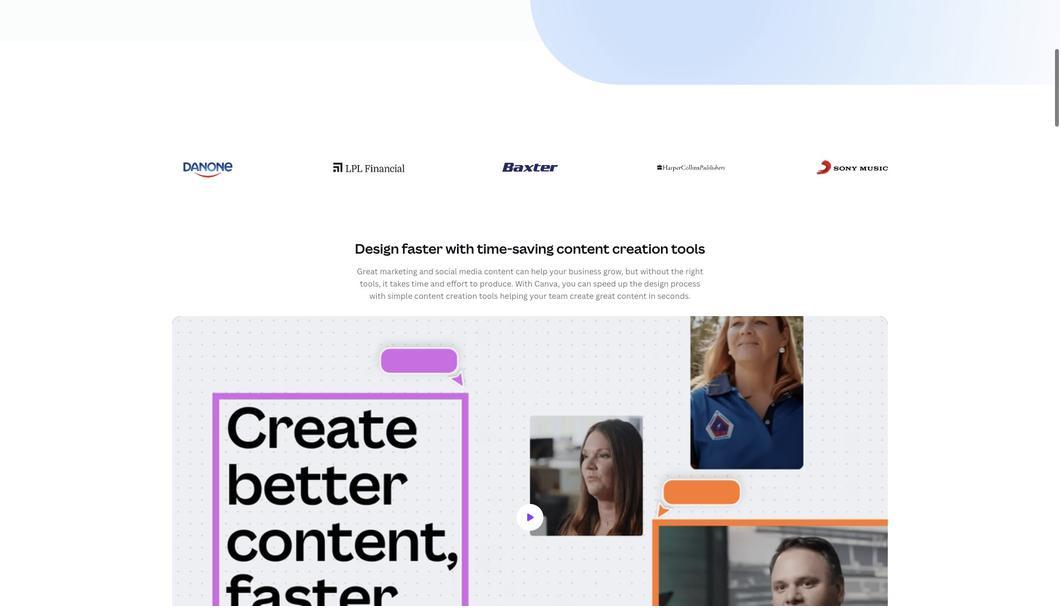 Task type: describe. For each thing, give the bounding box(es) containing it.
1 horizontal spatial with
[[446, 239, 474, 258]]

1 horizontal spatial tools
[[672, 239, 706, 258]]

0 horizontal spatial can
[[516, 266, 529, 276]]

creation inside great marketing and social media content can help your business grow, but without the right tools, it takes time and effort to produce. with canva, you can speed up the design process with simple content creation tools helping your team create great content in seconds.
[[446, 291, 477, 301]]

canva,
[[535, 278, 560, 289]]

produce.
[[480, 278, 514, 289]]

but
[[626, 266, 639, 276]]

takes
[[390, 278, 410, 289]]

speed
[[593, 278, 616, 289]]

content down time
[[415, 291, 444, 301]]

great
[[357, 266, 378, 276]]

you
[[562, 278, 576, 289]]

process
[[671, 278, 701, 289]]

up
[[618, 278, 628, 289]]

it
[[383, 278, 388, 289]]

media
[[459, 266, 482, 276]]

1 horizontal spatial can
[[578, 278, 592, 289]]

1 vertical spatial the
[[630, 278, 643, 289]]

seconds.
[[658, 291, 691, 301]]

content down up
[[617, 291, 647, 301]]

to
[[470, 278, 478, 289]]

design
[[644, 278, 669, 289]]

1 horizontal spatial your
[[550, 266, 567, 276]]

tools inside great marketing and social media content can help your business grow, but without the right tools, it takes time and effort to produce. with canva, you can speed up the design process with simple content creation tools helping your team create great content in seconds.
[[479, 291, 498, 301]]

1 vertical spatial and
[[431, 278, 445, 289]]

design
[[355, 239, 399, 258]]

faster
[[402, 239, 443, 258]]

effort
[[447, 278, 468, 289]]

design faster with time-saving content creation tools
[[355, 239, 706, 258]]

tools,
[[360, 278, 381, 289]]

business
[[569, 266, 602, 276]]

saving
[[513, 239, 554, 258]]

with
[[516, 278, 533, 289]]

baxter image
[[502, 163, 559, 172]]



Task type: locate. For each thing, give the bounding box(es) containing it.
lpl financial image
[[334, 163, 405, 172]]

with inside great marketing and social media content can help your business grow, but without the right tools, it takes time and effort to produce. with canva, you can speed up the design process with simple content creation tools helping your team create great content in seconds.
[[370, 291, 386, 301]]

0 horizontal spatial your
[[530, 291, 547, 301]]

marketing
[[380, 266, 418, 276]]

content up produce.
[[484, 266, 514, 276]]

can up 'with'
[[516, 266, 529, 276]]

1 vertical spatial tools
[[479, 291, 498, 301]]

in
[[649, 291, 656, 301]]

with
[[446, 239, 474, 258], [370, 291, 386, 301]]

team
[[549, 291, 568, 301]]

right
[[686, 266, 704, 276]]

time-
[[477, 239, 513, 258]]

social
[[436, 266, 457, 276]]

create
[[570, 291, 594, 301]]

1 vertical spatial can
[[578, 278, 592, 289]]

content
[[557, 239, 610, 258], [484, 266, 514, 276], [415, 291, 444, 301], [617, 291, 647, 301]]

1 horizontal spatial the
[[672, 266, 684, 276]]

0 vertical spatial the
[[672, 266, 684, 276]]

and up time
[[419, 266, 434, 276]]

your
[[550, 266, 567, 276], [530, 291, 547, 301]]

0 horizontal spatial creation
[[446, 291, 477, 301]]

tools down produce.
[[479, 291, 498, 301]]

can
[[516, 266, 529, 276], [578, 278, 592, 289]]

content up the business
[[557, 239, 610, 258]]

1 vertical spatial your
[[530, 291, 547, 301]]

0 vertical spatial tools
[[672, 239, 706, 258]]

and
[[419, 266, 434, 276], [431, 278, 445, 289]]

time
[[412, 278, 429, 289]]

without
[[641, 266, 670, 276]]

1 horizontal spatial creation
[[613, 239, 669, 258]]

creation up but
[[613, 239, 669, 258]]

danone image
[[184, 157, 232, 178]]

help
[[531, 266, 548, 276]]

with down tools,
[[370, 291, 386, 301]]

1 vertical spatial with
[[370, 291, 386, 301]]

harper collins publishers image
[[658, 160, 725, 175]]

great
[[596, 291, 616, 301]]

grow,
[[604, 266, 624, 276]]

0 horizontal spatial with
[[370, 291, 386, 301]]

the right up
[[630, 278, 643, 289]]

creation
[[613, 239, 669, 258], [446, 291, 477, 301]]

creation down effort
[[446, 291, 477, 301]]

simple
[[388, 291, 413, 301]]

your down canva,
[[530, 291, 547, 301]]

the up process in the right top of the page
[[672, 266, 684, 276]]

with up media on the left top
[[446, 239, 474, 258]]

and down social
[[431, 278, 445, 289]]

0 vertical spatial creation
[[613, 239, 669, 258]]

0 vertical spatial with
[[446, 239, 474, 258]]

0 vertical spatial your
[[550, 266, 567, 276]]

1 vertical spatial creation
[[446, 291, 477, 301]]

your up the you
[[550, 266, 567, 276]]

tools
[[672, 239, 706, 258], [479, 291, 498, 301]]

helping
[[500, 291, 528, 301]]

can down the business
[[578, 278, 592, 289]]

0 vertical spatial can
[[516, 266, 529, 276]]

the
[[672, 266, 684, 276], [630, 278, 643, 289]]

0 horizontal spatial tools
[[479, 291, 498, 301]]

great marketing and social media content can help your business grow, but without the right tools, it takes time and effort to produce. with canva, you can speed up the design process with simple content creation tools helping your team create great content in seconds.
[[357, 266, 704, 301]]

sony music image
[[817, 160, 888, 175]]

0 horizontal spatial the
[[630, 278, 643, 289]]

tools up right
[[672, 239, 706, 258]]

0 vertical spatial and
[[419, 266, 434, 276]]



Task type: vqa. For each thing, say whether or not it's contained in the screenshot.
Baxter image on the top of the page
yes



